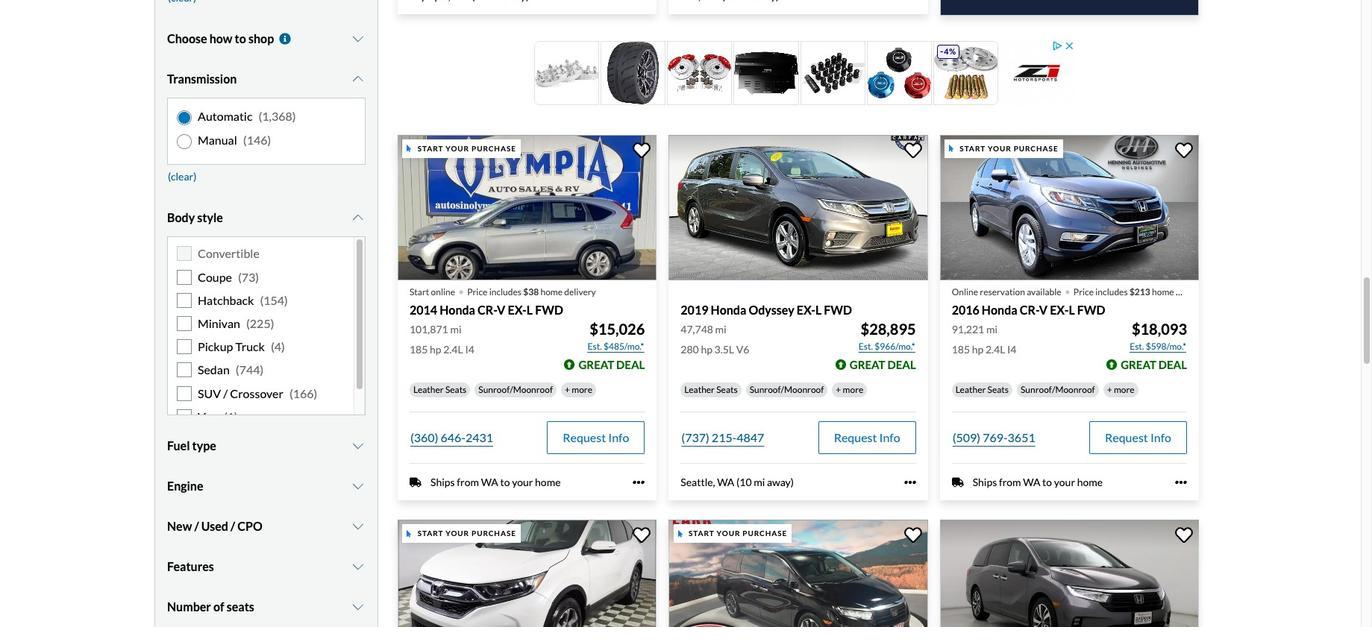 Task type: describe. For each thing, give the bounding box(es) containing it.
sedan
[[198, 363, 230, 377]]

to inside dropdown button
[[235, 32, 246, 46]]

(360) 646-2431
[[410, 431, 493, 445]]

l inside online reservation available · price includes $213 home delivery 2016 honda cr-v ex-l fwd
[[1069, 303, 1075, 317]]

odyssey
[[749, 303, 794, 317]]

$485/mo.*
[[604, 341, 644, 352]]

ships from wa to your home for ·
[[973, 476, 1103, 489]]

$966/mo.*
[[875, 341, 915, 352]]

mouse pointer image for 2014 honda cr-v ex-l fwd suv / crossover front-wheel drive 5-speed automatic image
[[407, 145, 412, 153]]

i4 for ·
[[465, 344, 474, 356]]

seattle,
[[681, 476, 715, 489]]

purchase for mouse pointer image associated with 'modern steel metallic 2016 honda cr-v ex-l fwd suv / crossover front-wheel drive continuously variable transmission' image
[[1014, 144, 1059, 153]]

(744)
[[236, 363, 264, 377]]

delivery inside start online · price includes $38 home delivery 2014 honda cr-v ex-l fwd
[[564, 287, 596, 298]]

chevron down image for type
[[351, 441, 366, 452]]

truck
[[235, 340, 265, 354]]

coupe
[[198, 270, 232, 284]]

mouse pointer image for 'modern steel metallic 2016 honda cr-v ex-l fwd suv / crossover front-wheel drive continuously variable transmission' image
[[949, 145, 954, 153]]

(737) 215-4847
[[681, 431, 764, 445]]

new
[[167, 520, 192, 534]]

pickup
[[198, 340, 233, 354]]

info for available
[[1150, 431, 1171, 445]]

transmission button
[[167, 61, 366, 98]]

how
[[209, 32, 232, 46]]

ex- inside online reservation available · price includes $213 home delivery 2016 honda cr-v ex-l fwd
[[1050, 303, 1069, 317]]

chevron down image for /
[[351, 521, 366, 533]]

2 request info button from the left
[[818, 422, 916, 455]]

(509) 769-3651
[[953, 431, 1035, 445]]

great for available
[[1121, 358, 1156, 372]]

2 l from the left
[[816, 303, 822, 317]]

sedan (744)
[[198, 363, 264, 377]]

suv / crossover (166)
[[198, 386, 317, 400]]

cr- inside online reservation available · price includes $213 home delivery 2016 honda cr-v ex-l fwd
[[1020, 303, 1039, 317]]

fuel type
[[167, 439, 216, 453]]

chevron down image inside engine 'dropdown button'
[[351, 481, 366, 493]]

· inside start online · price includes $38 home delivery 2014 honda cr-v ex-l fwd
[[458, 277, 464, 304]]

91,221 mi 185 hp 2.4l i4
[[952, 323, 1017, 356]]

(4)
[[271, 340, 285, 354]]

more for ·
[[572, 385, 592, 396]]

wa for available
[[1023, 476, 1040, 489]]

automatic (1,368)
[[198, 109, 296, 123]]

mi right "(10"
[[754, 476, 765, 489]]

chevron down image for choose how to shop dropdown button
[[351, 33, 366, 45]]

$38
[[523, 287, 539, 298]]

646-
[[441, 431, 466, 445]]

$28,895 est. $966/mo.*
[[859, 320, 916, 352]]

fwd inside start online · price includes $38 home delivery 2014 honda cr-v ex-l fwd
[[535, 303, 563, 317]]

honda inside online reservation available · price includes $213 home delivery 2016 honda cr-v ex-l fwd
[[982, 303, 1018, 317]]

fwd inside online reservation available · price includes $213 home delivery 2016 honda cr-v ex-l fwd
[[1077, 303, 1105, 317]]

sunroof/moonroof for available
[[1021, 385, 1095, 396]]

ships for available
[[973, 476, 997, 489]]

769-
[[983, 431, 1008, 445]]

101,871 mi 185 hp 2.4l i4
[[410, 323, 474, 356]]

seattle, wa (10 mi away)
[[681, 476, 794, 489]]

number of seats button
[[167, 589, 366, 626]]

to for ·
[[500, 476, 510, 489]]

your for 2014 honda cr-v ex-l fwd suv / crossover front-wheel drive 5-speed automatic image
[[446, 144, 469, 153]]

minivan
[[198, 316, 240, 331]]

(73)
[[238, 270, 259, 284]]

great for ·
[[579, 358, 614, 372]]

2.4l for ·
[[443, 344, 463, 356]]

fuel
[[167, 439, 190, 453]]

2 seats from the left
[[716, 385, 738, 396]]

(166)
[[289, 386, 317, 400]]

v6
[[736, 344, 749, 356]]

est. $485/mo.* button
[[587, 340, 645, 355]]

ex- inside start online · price includes $38 home delivery 2014 honda cr-v ex-l fwd
[[508, 303, 527, 317]]

body style
[[167, 211, 223, 225]]

style
[[197, 211, 223, 225]]

crossover
[[230, 386, 283, 400]]

2 fwd from the left
[[824, 303, 852, 317]]

185 for available
[[952, 344, 970, 356]]

2 leather from the left
[[684, 385, 715, 396]]

(1,368)
[[258, 109, 296, 123]]

engine button
[[167, 468, 366, 505]]

van
[[198, 409, 218, 424]]

ships for ·
[[431, 476, 455, 489]]

more for available
[[1114, 385, 1135, 396]]

features button
[[167, 549, 366, 586]]

mi for $15,026
[[450, 323, 461, 336]]

(154)
[[260, 293, 288, 307]]

2019
[[681, 303, 708, 317]]

truck image
[[952, 477, 964, 489]]

est. inside $28,895 est. $966/mo.*
[[859, 341, 873, 352]]

hp for available
[[972, 344, 984, 356]]

185 for ·
[[410, 344, 428, 356]]

hatchback (154)
[[198, 293, 288, 307]]

leather for ·
[[413, 385, 444, 396]]

cpo
[[238, 520, 263, 534]]

101,871
[[410, 323, 448, 336]]

$598/mo.*
[[1146, 341, 1186, 352]]

coupe (73)
[[198, 270, 259, 284]]

pickup truck (4)
[[198, 340, 285, 354]]

start online · price includes $38 home delivery 2014 honda cr-v ex-l fwd
[[410, 277, 596, 317]]

(10
[[736, 476, 752, 489]]

2 great deal from the left
[[850, 358, 916, 372]]

fuel type button
[[167, 428, 366, 465]]

request for ·
[[563, 431, 606, 445]]

body
[[167, 211, 195, 225]]

$18,093
[[1132, 320, 1187, 338]]

2 request info from the left
[[834, 431, 900, 445]]

2431
[[466, 431, 493, 445]]

$28,895
[[861, 320, 916, 338]]

(509)
[[953, 431, 981, 445]]

2014
[[410, 303, 437, 317]]

request info button for ·
[[547, 422, 645, 455]]

of
[[213, 600, 224, 614]]

automatic
[[198, 109, 253, 123]]

request info for ·
[[563, 431, 629, 445]]

purchase for mouse pointer icon corresponding to 2014 honda cr-v ex-l fwd suv / crossover front-wheel drive 5-speed automatic image
[[472, 144, 516, 153]]

chevron down image for transmission dropdown button
[[351, 73, 366, 85]]

(360) 646-2431 button
[[410, 422, 494, 455]]

i4 for available
[[1007, 344, 1017, 356]]

1 start your purchase link from the left
[[398, 520, 660, 628]]

from for available
[[999, 476, 1021, 489]]

start your purchase for 'modern steel metallic 2016 honda cr-v ex-l fwd suv / crossover front-wheel drive continuously variable transmission' image
[[960, 144, 1059, 153]]

est. $598/mo.* button
[[1129, 340, 1187, 355]]

2019 honda odyssey ex-l fwd
[[681, 303, 852, 317]]

info circle image
[[278, 33, 293, 45]]

mouse pointer image for black 2023 honda odyssey elite fwd minivan front-wheel drive automatic image
[[678, 530, 683, 538]]

info for ·
[[608, 431, 629, 445]]

mouse pointer image for the "platinum white pearl 2019 honda cr-v ex fwd suv / crossover front-wheel drive continuously variable transmission" image
[[407, 530, 412, 538]]

choose how to shop button
[[167, 20, 366, 58]]

price inside start online · price includes $38 home delivery 2014 honda cr-v ex-l fwd
[[467, 287, 487, 298]]

(1)
[[224, 409, 238, 424]]

leather seats for ·
[[413, 385, 467, 396]]

2 + more from the left
[[836, 385, 864, 396]]

seats
[[227, 600, 254, 614]]

2 ellipsis h image from the left
[[904, 477, 916, 489]]

(225)
[[246, 316, 274, 331]]

modern steel metallic 2019 honda odyssey ex-l fwd minivan front-wheel drive 9-speed automatic image
[[669, 135, 928, 281]]

2014 honda cr-v ex-l fwd suv / crossover front-wheel drive 5-speed automatic image
[[398, 135, 657, 281]]

online reservation available · price includes $213 home delivery 2016 honda cr-v ex-l fwd
[[952, 277, 1207, 317]]

request for available
[[1105, 431, 1148, 445]]

4847
[[737, 431, 764, 445]]



Task type: locate. For each thing, give the bounding box(es) containing it.
185 down the 91,221
[[952, 344, 970, 356]]

1 horizontal spatial sunroof/moonroof
[[750, 385, 824, 396]]

1 more from the left
[[572, 385, 592, 396]]

1 horizontal spatial delivery
[[1176, 287, 1207, 298]]

1 horizontal spatial start your purchase link
[[669, 520, 931, 628]]

1 request info from the left
[[563, 431, 629, 445]]

price right available
[[1074, 287, 1094, 298]]

home inside start online · price includes $38 home delivery 2014 honda cr-v ex-l fwd
[[541, 287, 563, 298]]

2 leather seats from the left
[[684, 385, 738, 396]]

2 ex- from the left
[[797, 303, 816, 317]]

reservation
[[980, 287, 1025, 298]]

deal for ·
[[616, 358, 645, 372]]

ships right truck image
[[431, 476, 455, 489]]

wa down 2431
[[481, 476, 498, 489]]

great deal for available
[[1121, 358, 1187, 372]]

2 horizontal spatial deal
[[1159, 358, 1187, 372]]

more down est. $966/mo.* button
[[843, 385, 864, 396]]

1 est. from the left
[[588, 341, 602, 352]]

0 horizontal spatial delivery
[[564, 287, 596, 298]]

0 horizontal spatial to
[[235, 32, 246, 46]]

online
[[952, 287, 978, 298]]

hp inside 91,221 mi 185 hp 2.4l i4
[[972, 344, 984, 356]]

price right online
[[467, 287, 487, 298]]

chevron down image for style
[[351, 212, 366, 224]]

(clear)
[[168, 170, 197, 183]]

1 chevron down image from the top
[[351, 212, 366, 224]]

1 horizontal spatial request info button
[[818, 422, 916, 455]]

2 horizontal spatial more
[[1114, 385, 1135, 396]]

2 horizontal spatial wa
[[1023, 476, 1040, 489]]

includes inside start online · price includes $38 home delivery 2014 honda cr-v ex-l fwd
[[489, 287, 522, 298]]

leather seats down 3.5l
[[684, 385, 738, 396]]

type
[[192, 439, 216, 453]]

1 leather from the left
[[413, 385, 444, 396]]

great down est. $485/mo.* button
[[579, 358, 614, 372]]

chevron down image inside number of seats dropdown button
[[351, 602, 366, 614]]

chevron down image inside features dropdown button
[[351, 561, 366, 573]]

mi for $28,895
[[715, 323, 727, 336]]

ex- down $38
[[508, 303, 527, 317]]

2 v from the left
[[1039, 303, 1048, 317]]

great down est. $598/mo.* button
[[1121, 358, 1156, 372]]

3 more from the left
[[1114, 385, 1135, 396]]

mouse pointer image inside start your purchase link
[[678, 530, 683, 538]]

est. down $15,026
[[588, 341, 602, 352]]

mi inside the "47,748 mi 280 hp 3.5l v6"
[[715, 323, 727, 336]]

0 horizontal spatial request info
[[563, 431, 629, 445]]

your for the "platinum white pearl 2019 honda cr-v ex fwd suv / crossover front-wheel drive continuously variable transmission" image
[[446, 529, 469, 538]]

mi up 3.5l
[[715, 323, 727, 336]]

v
[[497, 303, 505, 317], [1039, 303, 1048, 317]]

leather up (509)
[[956, 385, 986, 396]]

mi
[[450, 323, 461, 336], [715, 323, 727, 336], [986, 323, 998, 336], [754, 476, 765, 489]]

start for 'modern steel metallic 2016 honda cr-v ex-l fwd suv / crossover front-wheel drive continuously variable transmission' image
[[960, 144, 986, 153]]

request info
[[563, 431, 629, 445], [834, 431, 900, 445], [1105, 431, 1171, 445]]

2.4l inside 101,871 mi 185 hp 2.4l i4
[[443, 344, 463, 356]]

sunroof/moonroof up 2431
[[479, 385, 553, 396]]

2 horizontal spatial +
[[1107, 385, 1112, 396]]

0 horizontal spatial ships
[[431, 476, 455, 489]]

3 est. from the left
[[1130, 341, 1144, 352]]

2 horizontal spatial fwd
[[1077, 303, 1105, 317]]

0 horizontal spatial includes
[[489, 287, 522, 298]]

cr-
[[478, 303, 497, 317], [1020, 303, 1039, 317]]

includes inside online reservation available · price includes $213 home delivery 2016 honda cr-v ex-l fwd
[[1096, 287, 1128, 298]]

· right available
[[1064, 277, 1071, 304]]

suv
[[198, 386, 221, 400]]

i4 inside 91,221 mi 185 hp 2.4l i4
[[1007, 344, 1017, 356]]

1 cr- from the left
[[478, 303, 497, 317]]

2 horizontal spatial seats
[[988, 385, 1009, 396]]

sunroof/moonroof
[[479, 385, 553, 396], [750, 385, 824, 396], [1021, 385, 1095, 396]]

1 horizontal spatial leather
[[684, 385, 715, 396]]

great down est. $966/mo.* button
[[850, 358, 885, 372]]

1 fwd from the left
[[535, 303, 563, 317]]

1 horizontal spatial wa
[[717, 476, 734, 489]]

2 sunroof/moonroof from the left
[[750, 385, 824, 396]]

minivan (225)
[[198, 316, 274, 331]]

3 request info from the left
[[1105, 431, 1171, 445]]

1 vertical spatial chevron down image
[[351, 73, 366, 85]]

est.
[[588, 341, 602, 352], [859, 341, 873, 352], [1130, 341, 1144, 352]]

0 horizontal spatial ex-
[[508, 303, 527, 317]]

185
[[410, 344, 428, 356], [952, 344, 970, 356]]

0 horizontal spatial fwd
[[535, 303, 563, 317]]

+ more down est. $485/mo.* button
[[565, 385, 592, 396]]

leather seats
[[413, 385, 467, 396], [684, 385, 738, 396], [956, 385, 1009, 396]]

6 chevron down image from the top
[[351, 602, 366, 614]]

1 horizontal spatial ·
[[1064, 277, 1071, 304]]

1 request from the left
[[563, 431, 606, 445]]

1 · from the left
[[458, 277, 464, 304]]

$213
[[1130, 287, 1150, 298]]

/ for used
[[194, 520, 199, 534]]

your for black 2023 honda odyssey elite fwd minivan front-wheel drive automatic image
[[717, 529, 741, 538]]

0 horizontal spatial more
[[572, 385, 592, 396]]

2 horizontal spatial leather
[[956, 385, 986, 396]]

1 great deal from the left
[[579, 358, 645, 372]]

2 horizontal spatial honda
[[982, 303, 1018, 317]]

purchase for mouse pointer image within the start your purchase link
[[472, 529, 516, 538]]

+ more for available
[[1107, 385, 1135, 396]]

ellipsis h image left truck icon
[[904, 477, 916, 489]]

van (1)
[[198, 409, 238, 424]]

start for the "platinum white pearl 2019 honda cr-v ex fwd suv / crossover front-wheel drive continuously variable transmission" image
[[418, 529, 444, 538]]

1 vertical spatial mouse pointer image
[[407, 530, 412, 538]]

your for 'modern steel metallic 2016 honda cr-v ex-l fwd suv / crossover front-wheel drive continuously variable transmission' image
[[988, 144, 1012, 153]]

leather seats up (360) 646-2431
[[413, 385, 467, 396]]

2 delivery from the left
[[1176, 287, 1207, 298]]

2 horizontal spatial great deal
[[1121, 358, 1187, 372]]

3 sunroof/moonroof from the left
[[1021, 385, 1095, 396]]

mi right the 91,221
[[986, 323, 998, 336]]

2016
[[952, 303, 980, 317]]

i4 inside 101,871 mi 185 hp 2.4l i4
[[465, 344, 474, 356]]

3 honda from the left
[[982, 303, 1018, 317]]

0 vertical spatial mouse pointer image
[[949, 145, 954, 153]]

mi inside 91,221 mi 185 hp 2.4l i4
[[986, 323, 998, 336]]

2 great from the left
[[850, 358, 885, 372]]

chevron down image
[[351, 33, 366, 45], [351, 73, 366, 85]]

deal down $598/mo.*
[[1159, 358, 1187, 372]]

body style button
[[167, 200, 366, 237]]

1 l from the left
[[527, 303, 533, 317]]

1 horizontal spatial ships from wa to your home
[[973, 476, 1103, 489]]

from
[[457, 476, 479, 489], [999, 476, 1021, 489]]

leather for available
[[956, 385, 986, 396]]

1 horizontal spatial includes
[[1096, 287, 1128, 298]]

2 chevron down image from the top
[[351, 441, 366, 452]]

deal down $485/mo.*
[[616, 358, 645, 372]]

0 horizontal spatial est.
[[588, 341, 602, 352]]

· inside online reservation available · price includes $213 home delivery 2016 honda cr-v ex-l fwd
[[1064, 277, 1071, 304]]

3 info from the left
[[1150, 431, 1171, 445]]

1 seats from the left
[[445, 385, 467, 396]]

1 ellipsis h image from the left
[[633, 477, 645, 489]]

/ left cpo
[[231, 520, 235, 534]]

(clear) button
[[167, 165, 197, 188]]

seats up 646-
[[445, 385, 467, 396]]

more down est. $598/mo.* button
[[1114, 385, 1135, 396]]

online
[[431, 287, 455, 298]]

i4 down reservation at right top
[[1007, 344, 1017, 356]]

+ more for ·
[[565, 385, 592, 396]]

2 includes from the left
[[1096, 287, 1128, 298]]

+ more down est. $966/mo.* button
[[836, 385, 864, 396]]

1 v from the left
[[497, 303, 505, 317]]

deal
[[616, 358, 645, 372], [887, 358, 916, 372], [1159, 358, 1187, 372]]

2 horizontal spatial request info button
[[1089, 422, 1187, 455]]

1 horizontal spatial +
[[836, 385, 841, 396]]

2 est. from the left
[[859, 341, 873, 352]]

start
[[418, 144, 444, 153], [960, 144, 986, 153], [410, 287, 429, 298], [418, 529, 444, 538], [689, 529, 715, 538]]

1 leather seats from the left
[[413, 385, 467, 396]]

chevron down image inside choose how to shop dropdown button
[[351, 33, 366, 45]]

2 horizontal spatial request info
[[1105, 431, 1171, 445]]

great deal down est. $598/mo.* button
[[1121, 358, 1187, 372]]

215-
[[712, 431, 737, 445]]

1 horizontal spatial ex-
[[797, 303, 816, 317]]

3.5l
[[715, 344, 734, 356]]

0 horizontal spatial ships from wa to your home
[[431, 476, 561, 489]]

1 horizontal spatial great
[[850, 358, 885, 372]]

1 great from the left
[[579, 358, 614, 372]]

1 horizontal spatial seats
[[716, 385, 738, 396]]

0 horizontal spatial mouse pointer image
[[407, 530, 412, 538]]

(146)
[[243, 133, 271, 147]]

2 deal from the left
[[887, 358, 916, 372]]

· right online
[[458, 277, 464, 304]]

v inside online reservation available · price includes $213 home delivery 2016 honda cr-v ex-l fwd
[[1039, 303, 1048, 317]]

1 horizontal spatial cr-
[[1020, 303, 1039, 317]]

new / used / cpo button
[[167, 508, 366, 546]]

1 horizontal spatial 2.4l
[[986, 344, 1005, 356]]

3 great from the left
[[1121, 358, 1156, 372]]

to
[[235, 32, 246, 46], [500, 476, 510, 489], [1042, 476, 1052, 489]]

2 honda from the left
[[711, 303, 746, 317]]

/ for crossover
[[223, 386, 228, 400]]

3 wa from the left
[[1023, 476, 1040, 489]]

2 cr- from the left
[[1020, 303, 1039, 317]]

sunroof/moonroof up 3651
[[1021, 385, 1095, 396]]

3 fwd from the left
[[1077, 303, 1105, 317]]

2 horizontal spatial /
[[231, 520, 235, 534]]

2 horizontal spatial est.
[[1130, 341, 1144, 352]]

0 horizontal spatial ellipsis h image
[[633, 477, 645, 489]]

leather down 280
[[684, 385, 715, 396]]

0 vertical spatial mouse pointer image
[[407, 145, 412, 153]]

47,748
[[681, 323, 713, 336]]

0 horizontal spatial l
[[527, 303, 533, 317]]

2 hp from the left
[[701, 344, 713, 356]]

hp down the 91,221
[[972, 344, 984, 356]]

delivery up $18,093
[[1176, 287, 1207, 298]]

1 delivery from the left
[[564, 287, 596, 298]]

hp for ·
[[430, 344, 441, 356]]

2 horizontal spatial to
[[1042, 476, 1052, 489]]

91,221
[[952, 323, 984, 336]]

0 vertical spatial chevron down image
[[351, 33, 366, 45]]

price
[[467, 287, 487, 298], [1074, 287, 1094, 298]]

3 request info button from the left
[[1089, 422, 1187, 455]]

modern steel metallic 2016 honda cr-v ex-l fwd suv / crossover front-wheel drive continuously variable transmission image
[[940, 135, 1199, 281]]

2 request from the left
[[834, 431, 877, 445]]

est. down $28,895
[[859, 341, 873, 352]]

sunroof/moonroof up 4847
[[750, 385, 824, 396]]

delivery inside online reservation available · price includes $213 home delivery 2016 honda cr-v ex-l fwd
[[1176, 287, 1207, 298]]

wa down 3651
[[1023, 476, 1040, 489]]

est. for ·
[[588, 341, 602, 352]]

0 horizontal spatial /
[[194, 520, 199, 534]]

1 horizontal spatial request
[[834, 431, 877, 445]]

+ more
[[565, 385, 592, 396], [836, 385, 864, 396], [1107, 385, 1135, 396]]

shop
[[248, 32, 274, 46]]

1 horizontal spatial est.
[[859, 341, 873, 352]]

gray 2022 honda odyssey touring fwd minivan front-wheel drive automatic image
[[940, 520, 1199, 628]]

ships from wa to your home down 2431
[[431, 476, 561, 489]]

honda down reservation at right top
[[982, 303, 1018, 317]]

start your purchase for 2014 honda cr-v ex-l fwd suv / crossover front-wheel drive 5-speed automatic image
[[418, 144, 516, 153]]

0 horizontal spatial i4
[[465, 344, 474, 356]]

honda up the "47,748 mi 280 hp 3.5l v6"
[[711, 303, 746, 317]]

ex-
[[508, 303, 527, 317], [797, 303, 816, 317], [1050, 303, 1069, 317]]

3 leather seats from the left
[[956, 385, 1009, 396]]

1 i4 from the left
[[465, 344, 474, 356]]

ships right truck icon
[[973, 476, 997, 489]]

ships from wa to your home for price
[[431, 476, 561, 489]]

3 + more from the left
[[1107, 385, 1135, 396]]

truck image
[[410, 477, 422, 489]]

sunroof/moonroof for ·
[[479, 385, 553, 396]]

3651
[[1008, 431, 1035, 445]]

0 horizontal spatial deal
[[616, 358, 645, 372]]

3 great deal from the left
[[1121, 358, 1187, 372]]

1 horizontal spatial 185
[[952, 344, 970, 356]]

more
[[572, 385, 592, 396], [843, 385, 864, 396], [1114, 385, 1135, 396]]

est. for available
[[1130, 341, 1144, 352]]

start your purchase for the "platinum white pearl 2019 honda cr-v ex fwd suv / crossover front-wheel drive continuously variable transmission" image
[[418, 529, 516, 538]]

1 horizontal spatial fwd
[[824, 303, 852, 317]]

est. inside $15,026 est. $485/mo.*
[[588, 341, 602, 352]]

ex- right odyssey
[[797, 303, 816, 317]]

to for available
[[1042, 476, 1052, 489]]

1 ex- from the left
[[508, 303, 527, 317]]

mouse pointer image
[[949, 145, 954, 153], [407, 530, 412, 538]]

hp right 280
[[701, 344, 713, 356]]

0 horizontal spatial leather seats
[[413, 385, 467, 396]]

start for black 2023 honda odyssey elite fwd minivan front-wheel drive automatic image
[[689, 529, 715, 538]]

1 horizontal spatial l
[[816, 303, 822, 317]]

2 horizontal spatial leather seats
[[956, 385, 1009, 396]]

l inside start online · price includes $38 home delivery 2014 honda cr-v ex-l fwd
[[527, 303, 533, 317]]

$15,026
[[590, 320, 645, 338]]

manual (146)
[[198, 133, 271, 147]]

(737)
[[681, 431, 709, 445]]

2 horizontal spatial request
[[1105, 431, 1148, 445]]

0 horizontal spatial seats
[[445, 385, 467, 396]]

2 horizontal spatial ex-
[[1050, 303, 1069, 317]]

ellipsis h image left seattle,
[[633, 477, 645, 489]]

2.4l down reservation at right top
[[986, 344, 1005, 356]]

honda down online
[[440, 303, 475, 317]]

2.4l for available
[[986, 344, 1005, 356]]

+ for ·
[[565, 385, 570, 396]]

1 horizontal spatial v
[[1039, 303, 1048, 317]]

platinum white pearl 2019 honda cr-v ex fwd suv / crossover front-wheel drive continuously variable transmission image
[[398, 520, 657, 628]]

advertisement region
[[533, 39, 1076, 107]]

start for 2014 honda cr-v ex-l fwd suv / crossover front-wheel drive 5-speed automatic image
[[418, 144, 444, 153]]

(509) 769-3651 button
[[952, 422, 1036, 455]]

2 ships from the left
[[973, 476, 997, 489]]

hp inside 101,871 mi 185 hp 2.4l i4
[[430, 344, 441, 356]]

seats
[[445, 385, 467, 396], [716, 385, 738, 396], [988, 385, 1009, 396]]

mouse pointer image inside start your purchase link
[[407, 530, 412, 538]]

0 horizontal spatial info
[[608, 431, 629, 445]]

2 horizontal spatial + more
[[1107, 385, 1135, 396]]

convertible
[[198, 247, 260, 261]]

price inside online reservation available · price includes $213 home delivery 2016 honda cr-v ex-l fwd
[[1074, 287, 1094, 298]]

5 chevron down image from the top
[[351, 561, 366, 573]]

0 horizontal spatial cr-
[[478, 303, 497, 317]]

0 horizontal spatial request info button
[[547, 422, 645, 455]]

i4
[[465, 344, 474, 356], [1007, 344, 1017, 356]]

2 price from the left
[[1074, 287, 1094, 298]]

hatchback
[[198, 293, 254, 307]]

leather
[[413, 385, 444, 396], [684, 385, 715, 396], [956, 385, 986, 396]]

seats for ·
[[445, 385, 467, 396]]

great
[[579, 358, 614, 372], [850, 358, 885, 372], [1121, 358, 1156, 372]]

0 horizontal spatial start your purchase link
[[398, 520, 660, 628]]

new / used / cpo
[[167, 520, 263, 534]]

1 horizontal spatial great deal
[[850, 358, 916, 372]]

1 2.4l from the left
[[443, 344, 463, 356]]

1 ships from the left
[[431, 476, 455, 489]]

1 from from the left
[[457, 476, 479, 489]]

2 horizontal spatial great
[[1121, 358, 1156, 372]]

wa for ·
[[481, 476, 498, 489]]

est. down $18,093
[[1130, 341, 1144, 352]]

2 185 from the left
[[952, 344, 970, 356]]

great deal down est. $485/mo.* button
[[579, 358, 645, 372]]

0 horizontal spatial request
[[563, 431, 606, 445]]

1 ships from wa to your home from the left
[[431, 476, 561, 489]]

2 start your purchase link from the left
[[669, 520, 931, 628]]

2 chevron down image from the top
[[351, 73, 366, 85]]

1 horizontal spatial honda
[[711, 303, 746, 317]]

1 + from the left
[[565, 385, 570, 396]]

purchase for mouse pointer icon in the start your purchase link
[[743, 529, 787, 538]]

includes left $38
[[489, 287, 522, 298]]

185 inside 101,871 mi 185 hp 2.4l i4
[[410, 344, 428, 356]]

l
[[527, 303, 533, 317], [816, 303, 822, 317], [1069, 303, 1075, 317]]

start your purchase link
[[398, 520, 660, 628], [669, 520, 931, 628]]

185 inside 91,221 mi 185 hp 2.4l i4
[[952, 344, 970, 356]]

great deal down est. $966/mo.* button
[[850, 358, 916, 372]]

2 + from the left
[[836, 385, 841, 396]]

0 horizontal spatial +
[[565, 385, 570, 396]]

2 i4 from the left
[[1007, 344, 1017, 356]]

hp inside the "47,748 mi 280 hp 3.5l v6"
[[701, 344, 713, 356]]

0 horizontal spatial mouse pointer image
[[407, 145, 412, 153]]

3 leather from the left
[[956, 385, 986, 396]]

1 hp from the left
[[430, 344, 441, 356]]

1 horizontal spatial mouse pointer image
[[949, 145, 954, 153]]

2 info from the left
[[879, 431, 900, 445]]

3 deal from the left
[[1159, 358, 1187, 372]]

3 seats from the left
[[988, 385, 1009, 396]]

3 l from the left
[[1069, 303, 1075, 317]]

features
[[167, 560, 214, 574]]

chevron down image
[[351, 212, 366, 224], [351, 441, 366, 452], [351, 481, 366, 493], [351, 521, 366, 533], [351, 561, 366, 573], [351, 602, 366, 614]]

number
[[167, 600, 211, 614]]

1 info from the left
[[608, 431, 629, 445]]

2 2.4l from the left
[[986, 344, 1005, 356]]

leather seats for available
[[956, 385, 1009, 396]]

more down est. $485/mo.* button
[[572, 385, 592, 396]]

1 sunroof/moonroof from the left
[[479, 385, 553, 396]]

0 horizontal spatial price
[[467, 287, 487, 298]]

ships from wa to your home down 3651
[[973, 476, 1103, 489]]

cr- inside start online · price includes $38 home delivery 2014 honda cr-v ex-l fwd
[[478, 303, 497, 317]]

1 horizontal spatial ellipsis h image
[[904, 477, 916, 489]]

2 more from the left
[[843, 385, 864, 396]]

ellipsis h image
[[1175, 477, 1187, 489]]

start inside start online · price includes $38 home delivery 2014 honda cr-v ex-l fwd
[[410, 287, 429, 298]]

leather seats up (509) 769-3651
[[956, 385, 1009, 396]]

2.4l
[[443, 344, 463, 356], [986, 344, 1005, 356]]

chevron down image inside "fuel type" dropdown button
[[351, 441, 366, 452]]

available
[[1027, 287, 1062, 298]]

0 horizontal spatial sunroof/moonroof
[[479, 385, 553, 396]]

est. $966/mo.* button
[[858, 340, 916, 355]]

1 horizontal spatial + more
[[836, 385, 864, 396]]

chevron down image inside body style dropdown button
[[351, 212, 366, 224]]

manual
[[198, 133, 237, 147]]

0 horizontal spatial ·
[[458, 277, 464, 304]]

honda inside start online · price includes $38 home delivery 2014 honda cr-v ex-l fwd
[[440, 303, 475, 317]]

away)
[[767, 476, 794, 489]]

1 wa from the left
[[481, 476, 498, 489]]

v inside start online · price includes $38 home delivery 2014 honda cr-v ex-l fwd
[[497, 303, 505, 317]]

2 from from the left
[[999, 476, 1021, 489]]

0 horizontal spatial honda
[[440, 303, 475, 317]]

1 horizontal spatial deal
[[887, 358, 916, 372]]

from down 2431
[[457, 476, 479, 489]]

2 horizontal spatial info
[[1150, 431, 1171, 445]]

1 horizontal spatial info
[[879, 431, 900, 445]]

0 horizontal spatial great deal
[[579, 358, 645, 372]]

home inside online reservation available · price includes $213 home delivery 2016 honda cr-v ex-l fwd
[[1152, 287, 1174, 298]]

seats up 769-
[[988, 385, 1009, 396]]

+ more down est. $598/mo.* button
[[1107, 385, 1135, 396]]

leather up the (360)
[[413, 385, 444, 396]]

0 horizontal spatial 185
[[410, 344, 428, 356]]

choose how to shop
[[167, 32, 274, 46]]

47,748 mi 280 hp 3.5l v6
[[681, 323, 749, 356]]

1 horizontal spatial ships
[[973, 476, 997, 489]]

1 includes from the left
[[489, 287, 522, 298]]

mi inside 101,871 mi 185 hp 2.4l i4
[[450, 323, 461, 336]]

deal down $966/mo.*
[[887, 358, 916, 372]]

number of seats
[[167, 600, 254, 614]]

0 horizontal spatial 2.4l
[[443, 344, 463, 356]]

request info button for available
[[1089, 422, 1187, 455]]

1 honda from the left
[[440, 303, 475, 317]]

black 2023 honda odyssey elite fwd minivan front-wheel drive automatic image
[[669, 520, 928, 628]]

1 horizontal spatial price
[[1074, 287, 1094, 298]]

1 horizontal spatial /
[[223, 386, 228, 400]]

includes left $213
[[1096, 287, 1128, 298]]

est. inside $18,093 est. $598/mo.*
[[1130, 341, 1144, 352]]

hp down "101,871"
[[430, 344, 441, 356]]

great deal for ·
[[579, 358, 645, 372]]

280
[[681, 344, 699, 356]]

mi for $18,093
[[986, 323, 998, 336]]

used
[[201, 520, 228, 534]]

185 down "101,871"
[[410, 344, 428, 356]]

3 + from the left
[[1107, 385, 1112, 396]]

chevron down image inside transmission dropdown button
[[351, 73, 366, 85]]

1 deal from the left
[[616, 358, 645, 372]]

1 request info button from the left
[[547, 422, 645, 455]]

delivery right $38
[[564, 287, 596, 298]]

seats down 3.5l
[[716, 385, 738, 396]]

2 horizontal spatial hp
[[972, 344, 984, 356]]

start your purchase for black 2023 honda odyssey elite fwd minivan front-wheel drive automatic image
[[689, 529, 787, 538]]

3 hp from the left
[[972, 344, 984, 356]]

1 chevron down image from the top
[[351, 33, 366, 45]]

1 185 from the left
[[410, 344, 428, 356]]

+ for available
[[1107, 385, 1112, 396]]

2 horizontal spatial l
[[1069, 303, 1075, 317]]

2.4l down "101,871"
[[443, 344, 463, 356]]

3 ex- from the left
[[1050, 303, 1069, 317]]

seats for available
[[988, 385, 1009, 396]]

from down 3651
[[999, 476, 1021, 489]]

1 price from the left
[[467, 287, 487, 298]]

0 horizontal spatial hp
[[430, 344, 441, 356]]

2 · from the left
[[1064, 277, 1071, 304]]

chevron down image for of
[[351, 602, 366, 614]]

ex- down available
[[1050, 303, 1069, 317]]

deal for available
[[1159, 358, 1187, 372]]

your
[[446, 144, 469, 153], [988, 144, 1012, 153], [512, 476, 533, 489], [1054, 476, 1075, 489], [446, 529, 469, 538], [717, 529, 741, 538]]

1 + more from the left
[[565, 385, 592, 396]]

1 horizontal spatial hp
[[701, 344, 713, 356]]

0 horizontal spatial from
[[457, 476, 479, 489]]

mouse pointer image
[[407, 145, 412, 153], [678, 530, 683, 538]]

1 vertical spatial mouse pointer image
[[678, 530, 683, 538]]

ellipsis h image
[[633, 477, 645, 489], [904, 477, 916, 489]]

3 chevron down image from the top
[[351, 481, 366, 493]]

3 request from the left
[[1105, 431, 1148, 445]]

2 ships from wa to your home from the left
[[973, 476, 1103, 489]]

/ right new
[[194, 520, 199, 534]]

1 horizontal spatial leather seats
[[684, 385, 738, 396]]

request info for available
[[1105, 431, 1171, 445]]

i4 down start online · price includes $38 home delivery 2014 honda cr-v ex-l fwd
[[465, 344, 474, 356]]

1 horizontal spatial i4
[[1007, 344, 1017, 356]]

0 horizontal spatial + more
[[565, 385, 592, 396]]

0 horizontal spatial great
[[579, 358, 614, 372]]

2.4l inside 91,221 mi 185 hp 2.4l i4
[[986, 344, 1005, 356]]

mi right "101,871"
[[450, 323, 461, 336]]

2 wa from the left
[[717, 476, 734, 489]]

wa left "(10"
[[717, 476, 734, 489]]

/ right "suv"
[[223, 386, 228, 400]]

4 chevron down image from the top
[[351, 521, 366, 533]]

great deal
[[579, 358, 645, 372], [850, 358, 916, 372], [1121, 358, 1187, 372]]

0 horizontal spatial wa
[[481, 476, 498, 489]]

1 horizontal spatial to
[[500, 476, 510, 489]]

from for ·
[[457, 476, 479, 489]]

chevron down image inside the new / used / cpo dropdown button
[[351, 521, 366, 533]]



Task type: vqa. For each thing, say whether or not it's contained in the screenshot.
Est. within $28,895 Est. $966/mo.*
yes



